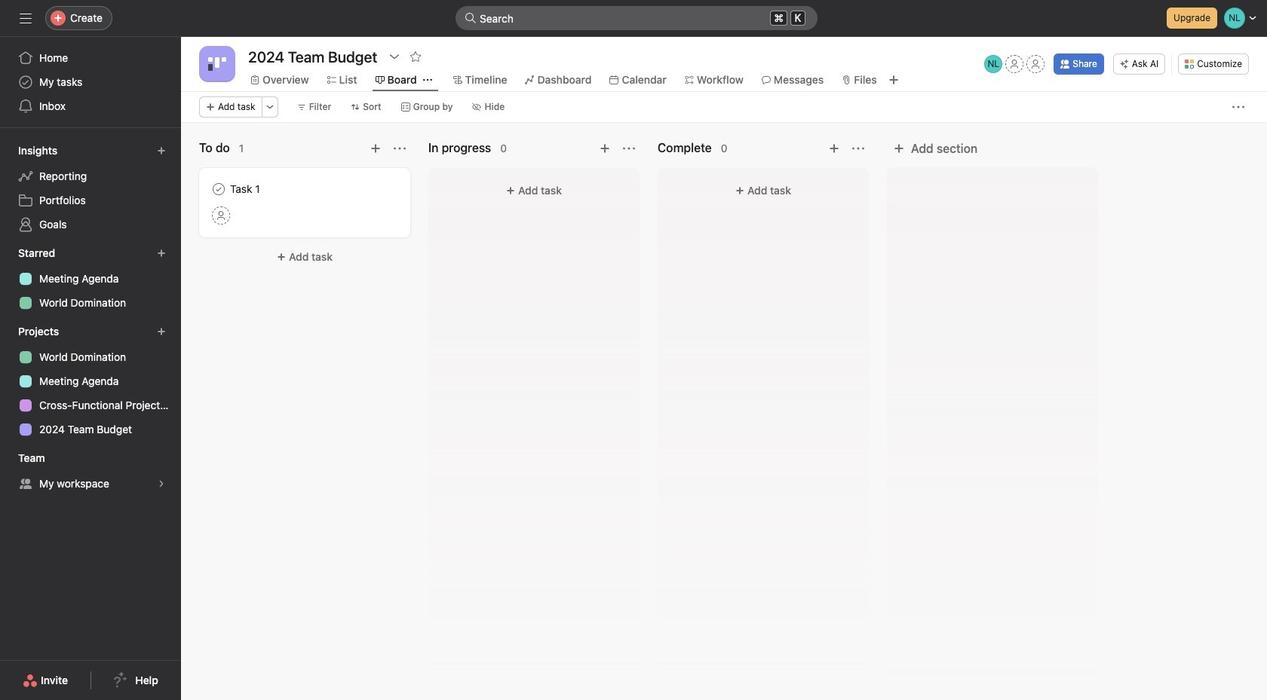 Task type: locate. For each thing, give the bounding box(es) containing it.
more section actions image
[[394, 143, 406, 155], [623, 143, 635, 155], [852, 143, 864, 155]]

2 more section actions image from the left
[[623, 143, 635, 155]]

more actions image
[[1232, 101, 1244, 113], [265, 103, 274, 112]]

1 add task image from the left
[[370, 143, 382, 155]]

insights element
[[0, 137, 181, 240]]

new insights image
[[157, 146, 166, 155]]

global element
[[0, 37, 181, 127]]

Search tasks, projects, and more text field
[[456, 6, 818, 30]]

add items to starred image
[[157, 249, 166, 258]]

teams element
[[0, 445, 181, 499]]

1 horizontal spatial add task image
[[599, 143, 611, 155]]

0 horizontal spatial more section actions image
[[394, 143, 406, 155]]

add task image
[[370, 143, 382, 155], [599, 143, 611, 155], [828, 143, 840, 155]]

0 horizontal spatial add task image
[[370, 143, 382, 155]]

starred element
[[0, 240, 181, 318]]

see details, my workspace image
[[157, 480, 166, 489]]

2 horizontal spatial more section actions image
[[852, 143, 864, 155]]

0 horizontal spatial more actions image
[[265, 103, 274, 112]]

show options image
[[389, 51, 401, 63]]

Mark complete checkbox
[[210, 180, 228, 198]]

2 add task image from the left
[[599, 143, 611, 155]]

manage project members image
[[984, 55, 1003, 73]]

add tab image
[[887, 74, 900, 86]]

3 more section actions image from the left
[[852, 143, 864, 155]]

None text field
[[244, 43, 381, 70]]

3 add task image from the left
[[828, 143, 840, 155]]

1 horizontal spatial more section actions image
[[623, 143, 635, 155]]

mark complete image
[[210, 180, 228, 198]]

2 horizontal spatial add task image
[[828, 143, 840, 155]]

None field
[[456, 6, 818, 30]]



Task type: vqa. For each thing, say whether or not it's contained in the screenshot.
topmost your
no



Task type: describe. For each thing, give the bounding box(es) containing it.
board image
[[208, 55, 226, 73]]

add task image for 1st more section actions icon from right
[[828, 143, 840, 155]]

prominent image
[[465, 12, 477, 24]]

1 horizontal spatial more actions image
[[1232, 101, 1244, 113]]

add task image for 1st more section actions icon from the left
[[370, 143, 382, 155]]

new project or portfolio image
[[157, 327, 166, 336]]

1 more section actions image from the left
[[394, 143, 406, 155]]

projects element
[[0, 318, 181, 445]]

add task image for 2nd more section actions icon
[[599, 143, 611, 155]]

hide sidebar image
[[20, 12, 32, 24]]

tab actions image
[[423, 75, 432, 84]]

add to starred image
[[410, 51, 422, 63]]



